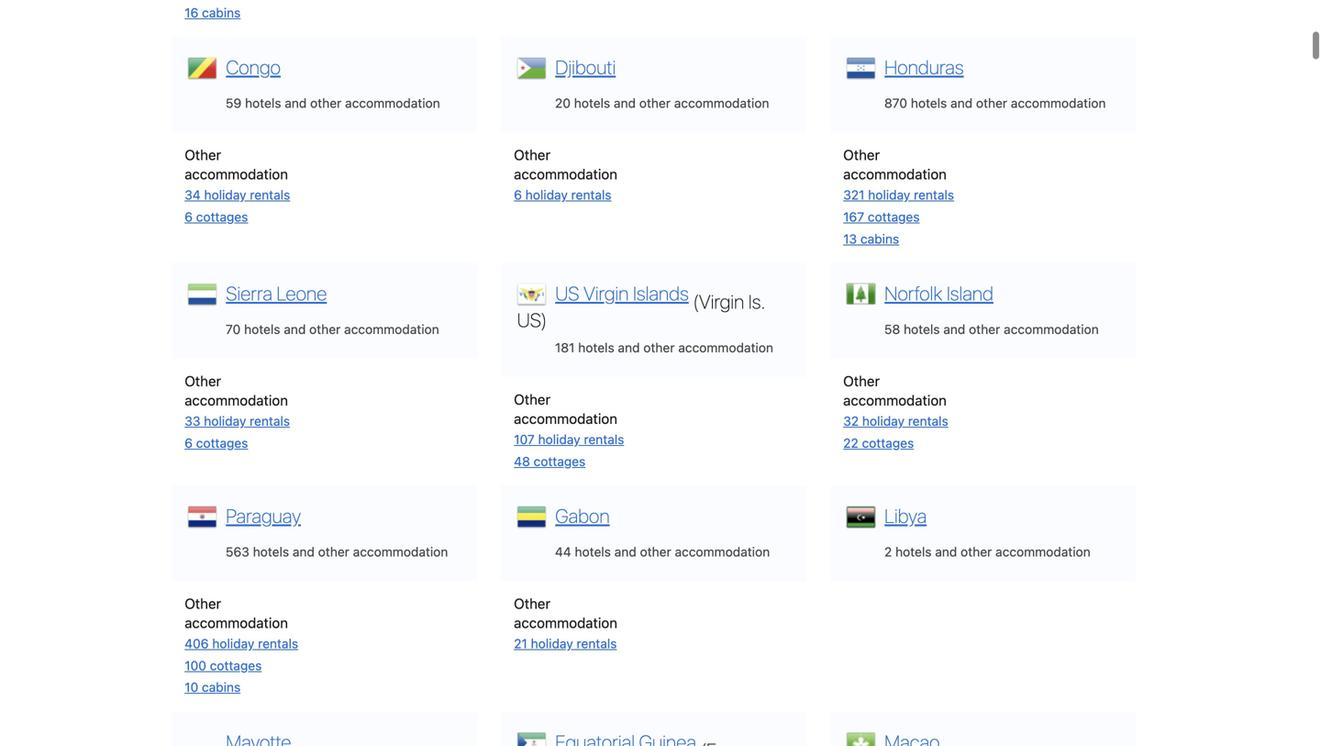 Task type: vqa. For each thing, say whether or not it's contained in the screenshot.


Task type: locate. For each thing, give the bounding box(es) containing it.
other up 32
[[843, 373, 880, 389]]

cottages inside other accommodation 406 holiday rentals 100 cottages 10 cabins
[[210, 658, 262, 673]]

djibouti link
[[551, 53, 616, 79]]

holiday inside other accommodation 34 holiday rentals 6 cottages
[[204, 187, 246, 202]]

1 vertical spatial 6
[[185, 209, 193, 224]]

6 cottages link
[[185, 209, 248, 224], [185, 435, 248, 450]]

1 6 cottages link from the top
[[185, 209, 248, 224]]

48
[[514, 454, 530, 469]]

cabins inside other accommodation 321 holiday rentals 167 cottages 13 cabins
[[861, 231, 899, 246]]

cottages inside the other accommodation 33 holiday rentals 6 cottages
[[196, 435, 248, 450]]

cottages
[[196, 209, 248, 224], [868, 209, 920, 224], [196, 435, 248, 450], [862, 435, 914, 450], [534, 454, 586, 469], [210, 658, 262, 673]]

16 cabins
[[185, 5, 241, 20]]

rentals inside other accommodation 107 holiday rentals 48 cottages
[[584, 432, 624, 447]]

2 6 cottages link from the top
[[185, 435, 248, 450]]

cottages down 33 holiday rentals link
[[196, 435, 248, 450]]

cabins
[[202, 5, 241, 20], [861, 231, 899, 246], [202, 680, 241, 695]]

100 cottages link
[[185, 658, 262, 673]]

563
[[226, 544, 250, 559]]

cottages for us virgin islands
[[534, 454, 586, 469]]

and for us virgin islands
[[618, 340, 640, 355]]

cottages inside other accommodation 107 holiday rentals 48 cottages
[[534, 454, 586, 469]]

paraguay
[[226, 504, 301, 527]]

rentals inside other accommodation 34 holiday rentals 6 cottages
[[250, 187, 290, 202]]

us)
[[517, 308, 547, 331]]

other up 406
[[185, 595, 221, 612]]

6 cottages link down 34 holiday rentals link
[[185, 209, 248, 224]]

and right 2
[[935, 544, 957, 559]]

cabins down 167 cottages link at top
[[861, 231, 899, 246]]

holiday
[[204, 187, 246, 202], [526, 187, 568, 202], [868, 187, 911, 202], [204, 413, 246, 429], [862, 413, 905, 429], [538, 432, 581, 447], [212, 636, 255, 651], [531, 636, 573, 651]]

hotels for djibouti
[[574, 96, 610, 111]]

167 cottages link
[[843, 209, 920, 224]]

and down the leone
[[284, 322, 306, 337]]

other inside other accommodation 21 holiday rentals
[[514, 595, 551, 612]]

hotels right 59
[[245, 96, 281, 111]]

other inside other accommodation 32 holiday rentals 22 cottages
[[843, 373, 880, 389]]

rentals for honduras
[[914, 187, 954, 202]]

and down (virgin is. us)
[[618, 340, 640, 355]]

1 vertical spatial 6 cottages link
[[185, 435, 248, 450]]

other
[[310, 96, 342, 111], [639, 96, 671, 111], [976, 96, 1008, 111], [309, 322, 341, 337], [969, 322, 1001, 337], [644, 340, 675, 355], [318, 544, 350, 559], [640, 544, 671, 559], [961, 544, 992, 559]]

32 holiday rentals link
[[843, 413, 949, 429]]

rentals for sierra leone
[[250, 413, 290, 429]]

hotels right 70
[[244, 322, 280, 337]]

hotels for norfolk island
[[904, 322, 940, 337]]

rentals for norfolk island
[[908, 413, 949, 429]]

2 vertical spatial 6
[[185, 435, 193, 450]]

honduras
[[885, 56, 964, 79]]

us virgin islands
[[555, 282, 689, 305]]

other inside other accommodation 6 holiday rentals
[[514, 147, 551, 163]]

cottages for norfolk island
[[862, 435, 914, 450]]

other for honduras
[[976, 96, 1008, 111]]

other up 33
[[185, 373, 221, 389]]

and for libya
[[935, 544, 957, 559]]

and
[[285, 96, 307, 111], [614, 96, 636, 111], [951, 96, 973, 111], [284, 322, 306, 337], [944, 322, 966, 337], [618, 340, 640, 355], [293, 544, 315, 559], [615, 544, 637, 559], [935, 544, 957, 559]]

holiday for norfolk island
[[862, 413, 905, 429]]

other
[[185, 147, 221, 163], [514, 147, 551, 163], [843, 147, 880, 163], [185, 373, 221, 389], [843, 373, 880, 389], [514, 391, 551, 407], [185, 595, 221, 612], [514, 595, 551, 612]]

other inside the other accommodation 33 holiday rentals 6 cottages
[[185, 373, 221, 389]]

is.
[[749, 290, 765, 313]]

other up 21 in the left bottom of the page
[[514, 595, 551, 612]]

rentals inside other accommodation 406 holiday rentals 100 cottages 10 cabins
[[258, 636, 298, 651]]

other inside other accommodation 406 holiday rentals 100 cottages 10 cabins
[[185, 595, 221, 612]]

20 hotels and other accommodation
[[555, 96, 769, 111]]

hotels
[[245, 96, 281, 111], [574, 96, 610, 111], [911, 96, 947, 111], [244, 322, 280, 337], [904, 322, 940, 337], [578, 340, 615, 355], [253, 544, 289, 559], [575, 544, 611, 559], [896, 544, 932, 559]]

and down djibouti
[[614, 96, 636, 111]]

2 vertical spatial cabins
[[202, 680, 241, 695]]

rentals for us virgin islands
[[584, 432, 624, 447]]

holiday inside other accommodation 107 holiday rentals 48 cottages
[[538, 432, 581, 447]]

and for congo
[[285, 96, 307, 111]]

44 hotels and other accommodation
[[555, 544, 770, 559]]

cottages down 107 holiday rentals link at the bottom of the page
[[534, 454, 586, 469]]

other for gabon
[[640, 544, 671, 559]]

rentals inside the other accommodation 33 holiday rentals 6 cottages
[[250, 413, 290, 429]]

and down norfolk island
[[944, 322, 966, 337]]

rentals inside other accommodation 321 holiday rentals 167 cottages 13 cabins
[[914, 187, 954, 202]]

181
[[555, 340, 575, 355]]

accommodation inside other accommodation 34 holiday rentals 6 cottages
[[185, 166, 288, 182]]

hotels right 870
[[911, 96, 947, 111]]

island
[[947, 282, 994, 305]]

70
[[226, 322, 241, 337]]

167
[[843, 209, 865, 224]]

other for sierra leone
[[309, 322, 341, 337]]

16 cabins link
[[185, 5, 241, 20]]

and down paraguay
[[293, 544, 315, 559]]

other up 6 holiday rentals link on the top of the page
[[514, 147, 551, 163]]

cabins down "100 cottages" link
[[202, 680, 241, 695]]

other up '34'
[[185, 147, 221, 163]]

34 holiday rentals link
[[185, 187, 290, 202]]

other for gabon
[[514, 595, 551, 612]]

hotels right 2
[[896, 544, 932, 559]]

rentals
[[250, 187, 290, 202], [571, 187, 612, 202], [914, 187, 954, 202], [250, 413, 290, 429], [908, 413, 949, 429], [584, 432, 624, 447], [258, 636, 298, 651], [577, 636, 617, 651]]

congo
[[226, 56, 281, 79]]

holiday for djibouti
[[526, 187, 568, 202]]

6 inside the other accommodation 33 holiday rentals 6 cottages
[[185, 435, 193, 450]]

20
[[555, 96, 571, 111]]

6 holiday rentals link
[[514, 187, 612, 202]]

rentals for djibouti
[[571, 187, 612, 202]]

other up 321
[[843, 147, 880, 163]]

other for djibouti
[[639, 96, 671, 111]]

44
[[555, 544, 571, 559]]

holiday for us virgin islands
[[538, 432, 581, 447]]

hotels right 20
[[574, 96, 610, 111]]

norfolk island
[[885, 282, 994, 305]]

holiday inside other accommodation 21 holiday rentals
[[531, 636, 573, 651]]

hotels right 44
[[575, 544, 611, 559]]

other inside other accommodation 34 holiday rentals 6 cottages
[[185, 147, 221, 163]]

hotels for us virgin islands
[[578, 340, 615, 355]]

cottages for congo
[[196, 209, 248, 224]]

13 cabins link
[[843, 231, 899, 246]]

and right 44
[[615, 544, 637, 559]]

and for paraguay
[[293, 544, 315, 559]]

holiday inside other accommodation 32 holiday rentals 22 cottages
[[862, 413, 905, 429]]

hotels for sierra leone
[[244, 322, 280, 337]]

58 hotels and other accommodation
[[885, 322, 1099, 337]]

hotels right the 563
[[253, 544, 289, 559]]

0 vertical spatial 6
[[514, 187, 522, 202]]

accommodation inside the other accommodation 33 holiday rentals 6 cottages
[[185, 392, 288, 408]]

cottages inside other accommodation 34 holiday rentals 6 cottages
[[196, 209, 248, 224]]

rentals inside other accommodation 32 holiday rentals 22 cottages
[[908, 413, 949, 429]]

hotels right 58
[[904, 322, 940, 337]]

cabins right 16
[[202, 5, 241, 20]]

rentals inside other accommodation 6 holiday rentals
[[571, 187, 612, 202]]

and for gabon
[[615, 544, 637, 559]]

rentals for congo
[[250, 187, 290, 202]]

accommodation inside other accommodation 32 holiday rentals 22 cottages
[[843, 392, 947, 408]]

other inside other accommodation 107 holiday rentals 48 cottages
[[514, 391, 551, 407]]

holiday inside other accommodation 6 holiday rentals
[[526, 187, 568, 202]]

holiday inside the other accommodation 33 holiday rentals 6 cottages
[[204, 413, 246, 429]]

1 vertical spatial cabins
[[861, 231, 899, 246]]

other up 107
[[514, 391, 551, 407]]

cottages down 321 holiday rentals link
[[868, 209, 920, 224]]

and right 59
[[285, 96, 307, 111]]

virgin
[[584, 282, 629, 305]]

holiday inside other accommodation 321 holiday rentals 167 cottages 13 cabins
[[868, 187, 911, 202]]

other for libya
[[961, 544, 992, 559]]

accommodation
[[345, 96, 440, 111], [674, 96, 769, 111], [1011, 96, 1106, 111], [185, 166, 288, 182], [514, 166, 618, 182], [843, 166, 947, 182], [344, 322, 439, 337], [1004, 322, 1099, 337], [678, 340, 774, 355], [185, 392, 288, 408], [843, 392, 947, 408], [514, 410, 618, 427], [353, 544, 448, 559], [675, 544, 770, 559], [996, 544, 1091, 559], [185, 615, 288, 631], [514, 615, 618, 631]]

holiday for paraguay
[[212, 636, 255, 651]]

other accommodation 33 holiday rentals 6 cottages
[[185, 373, 290, 450]]

cottages down 34 holiday rentals link
[[196, 209, 248, 224]]

and for norfolk island
[[944, 322, 966, 337]]

other inside other accommodation 321 holiday rentals 167 cottages 13 cabins
[[843, 147, 880, 163]]

and down the honduras at the top of the page
[[951, 96, 973, 111]]

hotels for congo
[[245, 96, 281, 111]]

cabins inside other accommodation 406 holiday rentals 100 cottages 10 cabins
[[202, 680, 241, 695]]

congo link
[[221, 53, 281, 79]]

rentals inside other accommodation 21 holiday rentals
[[577, 636, 617, 651]]

870
[[885, 96, 908, 111]]

other accommodation 107 holiday rentals 48 cottages
[[514, 391, 624, 469]]

6
[[514, 187, 522, 202], [185, 209, 193, 224], [185, 435, 193, 450]]

cottages down the 406 holiday rentals link
[[210, 658, 262, 673]]

cottages inside other accommodation 32 holiday rentals 22 cottages
[[862, 435, 914, 450]]

sierra leone
[[226, 282, 327, 305]]

cottages inside other accommodation 321 holiday rentals 167 cottages 13 cabins
[[868, 209, 920, 224]]

islands
[[633, 282, 689, 305]]

rentals for paraguay
[[258, 636, 298, 651]]

other accommodation 406 holiday rentals 100 cottages 10 cabins
[[185, 595, 298, 695]]

6 cottages link for congo
[[185, 209, 248, 224]]

0 vertical spatial 6 cottages link
[[185, 209, 248, 224]]

holiday inside other accommodation 406 holiday rentals 100 cottages 10 cabins
[[212, 636, 255, 651]]

hotels right 181
[[578, 340, 615, 355]]

6 inside other accommodation 34 holiday rentals 6 cottages
[[185, 209, 193, 224]]

other accommodation 321 holiday rentals 167 cottages 13 cabins
[[843, 147, 954, 246]]

norfolk island link
[[880, 279, 994, 305]]

us
[[555, 282, 579, 305]]

us virgin islands link
[[551, 279, 689, 305]]

2 hotels and other accommodation
[[885, 544, 1091, 559]]

other for congo
[[185, 147, 221, 163]]

and for honduras
[[951, 96, 973, 111]]

181 hotels and other accommodation
[[555, 340, 774, 355]]

0 vertical spatial cabins
[[202, 5, 241, 20]]

100
[[185, 658, 206, 673]]

6 cottages link down 33 holiday rentals link
[[185, 435, 248, 450]]

cottages down 32 holiday rentals link
[[862, 435, 914, 450]]



Task type: describe. For each thing, give the bounding box(es) containing it.
other for djibouti
[[514, 147, 551, 163]]

59 hotels and other accommodation
[[226, 96, 440, 111]]

libya
[[885, 504, 927, 527]]

563 hotels and other accommodation
[[226, 544, 448, 559]]

107 holiday rentals link
[[514, 432, 624, 447]]

321 holiday rentals link
[[843, 187, 954, 202]]

leone
[[277, 282, 327, 305]]

other accommodation 32 holiday rentals 22 cottages
[[843, 373, 949, 450]]

holiday for honduras
[[868, 187, 911, 202]]

321
[[843, 187, 865, 202]]

other accommodation 6 holiday rentals
[[514, 147, 618, 202]]

other for paraguay
[[318, 544, 350, 559]]

870 hotels and other accommodation
[[885, 96, 1106, 111]]

48 cottages link
[[514, 454, 586, 469]]

6 for sierra leone
[[185, 435, 193, 450]]

58
[[885, 322, 900, 337]]

hotels for honduras
[[911, 96, 947, 111]]

and for sierra leone
[[284, 322, 306, 337]]

10 cabins link
[[185, 680, 241, 695]]

59
[[226, 96, 242, 111]]

10
[[185, 680, 198, 695]]

70 hotels and other accommodation
[[226, 322, 439, 337]]

holiday for sierra leone
[[204, 413, 246, 429]]

cottages for sierra leone
[[196, 435, 248, 450]]

22 cottages link
[[843, 435, 914, 450]]

other for paraguay
[[185, 595, 221, 612]]

other for honduras
[[843, 147, 880, 163]]

and for djibouti
[[614, 96, 636, 111]]

other for norfolk island
[[843, 373, 880, 389]]

6 for congo
[[185, 209, 193, 224]]

cabins for paraguay
[[202, 680, 241, 695]]

holiday for congo
[[204, 187, 246, 202]]

other accommodation 21 holiday rentals
[[514, 595, 618, 651]]

cabins for honduras
[[861, 231, 899, 246]]

32
[[843, 413, 859, 429]]

gabon
[[555, 504, 610, 527]]

other for us virgin islands
[[644, 340, 675, 355]]

(virgin
[[693, 290, 744, 313]]

6 inside other accommodation 6 holiday rentals
[[514, 187, 522, 202]]

16
[[185, 5, 198, 20]]

djibouti
[[555, 56, 616, 79]]

other for us virgin islands
[[514, 391, 551, 407]]

406 holiday rentals link
[[185, 636, 298, 651]]

2
[[885, 544, 892, 559]]

hotels for libya
[[896, 544, 932, 559]]

sierra
[[226, 282, 272, 305]]

hotels for paraguay
[[253, 544, 289, 559]]

paraguay link
[[221, 502, 301, 527]]

sierra leone link
[[221, 279, 327, 305]]

6 cottages link for sierra leone
[[185, 435, 248, 450]]

accommodation inside other accommodation 107 holiday rentals 48 cottages
[[514, 410, 618, 427]]

33
[[185, 413, 200, 429]]

33 holiday rentals link
[[185, 413, 290, 429]]

other for sierra leone
[[185, 373, 221, 389]]

13
[[843, 231, 857, 246]]

cottages for paraguay
[[210, 658, 262, 673]]

other accommodation 34 holiday rentals 6 cottages
[[185, 147, 290, 224]]

rentals for gabon
[[577, 636, 617, 651]]

norfolk
[[885, 282, 943, 305]]

107
[[514, 432, 535, 447]]

hotels for gabon
[[575, 544, 611, 559]]

libya link
[[880, 502, 927, 527]]

cottages for honduras
[[868, 209, 920, 224]]

accommodation inside other accommodation 321 holiday rentals 167 cottages 13 cabins
[[843, 166, 947, 182]]

other for norfolk island
[[969, 322, 1001, 337]]

(virgin is. us)
[[517, 290, 765, 331]]

34
[[185, 187, 201, 202]]

honduras link
[[880, 53, 964, 79]]

21 holiday rentals link
[[514, 636, 617, 651]]

accommodation inside other accommodation 406 holiday rentals 100 cottages 10 cabins
[[185, 615, 288, 631]]

406
[[185, 636, 209, 651]]

21
[[514, 636, 527, 651]]

holiday for gabon
[[531, 636, 573, 651]]

gabon link
[[551, 502, 610, 527]]

other for congo
[[310, 96, 342, 111]]

22
[[843, 435, 859, 450]]



